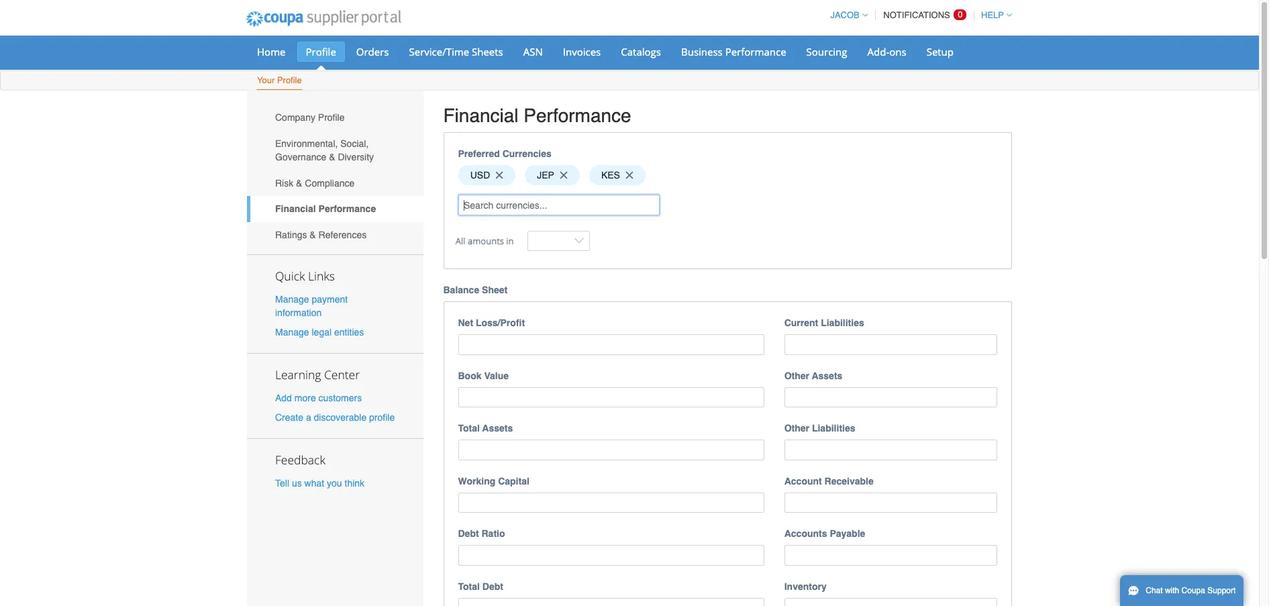 Task type: describe. For each thing, give the bounding box(es) containing it.
other assets
[[785, 371, 843, 381]]

working capital
[[458, 476, 530, 487]]

center
[[324, 367, 360, 383]]

total for total debt
[[458, 581, 480, 592]]

environmental,
[[275, 138, 338, 149]]

compliance
[[305, 178, 355, 188]]

add more customers link
[[275, 393, 362, 403]]

account
[[785, 476, 822, 487]]

receivable
[[825, 476, 874, 487]]

home link
[[248, 42, 294, 62]]

ratio
[[482, 529, 505, 539]]

balance sheet
[[443, 285, 508, 296]]

amounts
[[468, 235, 504, 247]]

Book Value text field
[[458, 387, 765, 408]]

quick links
[[275, 268, 335, 284]]

manage legal entities
[[275, 327, 364, 338]]

asn link
[[515, 42, 552, 62]]

current
[[785, 318, 819, 329]]

1 vertical spatial debt
[[483, 581, 503, 592]]

performance for business performance link
[[726, 45, 787, 58]]

usd option
[[458, 165, 516, 186]]

kes option
[[589, 165, 646, 186]]

Total Debt text field
[[458, 598, 765, 606]]

0 horizontal spatial financial
[[275, 204, 316, 214]]

sheets
[[472, 45, 503, 58]]

think
[[345, 478, 365, 489]]

customers
[[319, 393, 362, 403]]

company profile
[[275, 112, 345, 123]]

add-ons link
[[859, 42, 916, 62]]

service/time sheets
[[409, 45, 503, 58]]

manage payment information
[[275, 294, 348, 318]]

with
[[1165, 586, 1180, 596]]

catalogs
[[621, 45, 661, 58]]

Account Receivable text field
[[785, 493, 998, 513]]

net loss/profit
[[458, 318, 525, 329]]

liabilities for other liabilities
[[812, 423, 856, 434]]

Total Assets text field
[[458, 440, 765, 460]]

ratings & references link
[[247, 222, 423, 248]]

all amounts in
[[456, 235, 514, 247]]

total assets
[[458, 423, 513, 434]]

value
[[484, 371, 509, 381]]

jep
[[537, 170, 555, 181]]

other liabilities
[[785, 423, 856, 434]]

learning
[[275, 367, 321, 383]]

working
[[458, 476, 496, 487]]

business performance
[[681, 45, 787, 58]]

& inside environmental, social, governance & diversity
[[329, 152, 335, 162]]

sheet
[[482, 285, 508, 296]]

service/time
[[409, 45, 469, 58]]

0 vertical spatial financial
[[443, 105, 519, 126]]

Net Loss/Profit text field
[[458, 335, 765, 355]]

0 horizontal spatial financial performance
[[275, 204, 376, 214]]

book
[[458, 371, 482, 381]]

tell us what you think button
[[275, 477, 365, 490]]

create a discoverable profile
[[275, 412, 395, 423]]

Current Liabilities text field
[[785, 335, 998, 355]]

& for references
[[310, 230, 316, 240]]

assets for total assets
[[482, 423, 513, 434]]

home
[[257, 45, 286, 58]]

company profile link
[[247, 105, 423, 131]]

profile for company profile
[[318, 112, 345, 123]]

0 vertical spatial debt
[[458, 529, 479, 539]]

tell us what you think
[[275, 478, 365, 489]]

selected list box
[[454, 162, 1002, 189]]

manage legal entities link
[[275, 327, 364, 338]]

sourcing
[[807, 45, 848, 58]]

jacob
[[831, 10, 860, 20]]

asn
[[524, 45, 543, 58]]

jacob link
[[825, 10, 868, 20]]

profile
[[369, 412, 395, 423]]

navigation containing notifications 0
[[825, 2, 1012, 28]]

Search currencies... field
[[458, 195, 660, 215]]

diversity
[[338, 152, 374, 162]]

risk & compliance link
[[247, 170, 423, 196]]

a
[[306, 412, 311, 423]]

net
[[458, 318, 473, 329]]

references
[[319, 230, 367, 240]]

manage for manage payment information
[[275, 294, 309, 305]]

usd
[[470, 170, 490, 181]]

1 horizontal spatial financial performance
[[443, 105, 632, 126]]

risk
[[275, 178, 294, 188]]

total for total assets
[[458, 423, 480, 434]]

financial performance link
[[247, 196, 423, 222]]

Other Assets text field
[[785, 387, 998, 408]]

company
[[275, 112, 316, 123]]

total debt
[[458, 581, 503, 592]]

add more customers
[[275, 393, 362, 403]]



Task type: vqa. For each thing, say whether or not it's contained in the screenshot.
legal
yes



Task type: locate. For each thing, give the bounding box(es) containing it.
& right risk
[[296, 178, 302, 188]]

1 total from the top
[[458, 423, 480, 434]]

manage for manage legal entities
[[275, 327, 309, 338]]

2 vertical spatial profile
[[318, 112, 345, 123]]

add
[[275, 393, 292, 403]]

0 vertical spatial financial performance
[[443, 105, 632, 126]]

setup
[[927, 45, 954, 58]]

feedback
[[275, 452, 326, 468]]

debt left ratio
[[458, 529, 479, 539]]

assets down value
[[482, 423, 513, 434]]

currencies
[[503, 148, 552, 159]]

2 total from the top
[[458, 581, 480, 592]]

0 vertical spatial profile
[[306, 45, 336, 58]]

business
[[681, 45, 723, 58]]

& left diversity
[[329, 152, 335, 162]]

0 vertical spatial liabilities
[[821, 318, 865, 329]]

Accounts Payable text field
[[785, 545, 998, 566]]

coupa supplier portal image
[[237, 2, 410, 36]]

debt ratio
[[458, 529, 505, 539]]

other for other assets
[[785, 371, 810, 381]]

preferred currencies
[[458, 148, 552, 159]]

risk & compliance
[[275, 178, 355, 188]]

profile
[[306, 45, 336, 58], [277, 75, 302, 85], [318, 112, 345, 123]]

assets down current liabilities
[[812, 371, 843, 381]]

ratings & references
[[275, 230, 367, 240]]

1 other from the top
[[785, 371, 810, 381]]

2 horizontal spatial &
[[329, 152, 335, 162]]

you
[[327, 478, 342, 489]]

1 vertical spatial total
[[458, 581, 480, 592]]

1 manage from the top
[[275, 294, 309, 305]]

create a discoverable profile link
[[275, 412, 395, 423]]

2 other from the top
[[785, 423, 810, 434]]

Other Liabilities text field
[[785, 440, 998, 460]]

other
[[785, 371, 810, 381], [785, 423, 810, 434]]

0 vertical spatial other
[[785, 371, 810, 381]]

performance for financial performance link
[[319, 204, 376, 214]]

&
[[329, 152, 335, 162], [296, 178, 302, 188], [310, 230, 316, 240]]

accounts
[[785, 529, 827, 539]]

0 vertical spatial assets
[[812, 371, 843, 381]]

other down current
[[785, 371, 810, 381]]

account receivable
[[785, 476, 874, 487]]

other for other liabilities
[[785, 423, 810, 434]]

learning center
[[275, 367, 360, 383]]

quick
[[275, 268, 305, 284]]

social,
[[341, 138, 369, 149]]

debt
[[458, 529, 479, 539], [483, 581, 503, 592]]

1 vertical spatial manage
[[275, 327, 309, 338]]

1 vertical spatial performance
[[524, 105, 632, 126]]

profile for your profile
[[277, 75, 302, 85]]

business performance link
[[673, 42, 795, 62]]

your profile link
[[256, 73, 303, 90]]

financial performance down compliance
[[275, 204, 376, 214]]

1 vertical spatial profile
[[277, 75, 302, 85]]

catalogs link
[[613, 42, 670, 62]]

1 vertical spatial financial performance
[[275, 204, 376, 214]]

inventory
[[785, 581, 827, 592]]

assets for other assets
[[812, 371, 843, 381]]

1 vertical spatial liabilities
[[812, 423, 856, 434]]

liabilities for current liabilities
[[821, 318, 865, 329]]

support
[[1208, 586, 1236, 596]]

1 horizontal spatial &
[[310, 230, 316, 240]]

environmental, social, governance & diversity link
[[247, 131, 423, 170]]

invoices link
[[554, 42, 610, 62]]

in
[[506, 235, 514, 247]]

1 horizontal spatial assets
[[812, 371, 843, 381]]

information
[[275, 307, 322, 318]]

notifications
[[884, 10, 951, 20]]

ons
[[890, 45, 907, 58]]

financial
[[443, 105, 519, 126], [275, 204, 316, 214]]

what
[[305, 478, 324, 489]]

0 horizontal spatial performance
[[319, 204, 376, 214]]

0 vertical spatial performance
[[726, 45, 787, 58]]

performance right business
[[726, 45, 787, 58]]

chat with coupa support
[[1146, 586, 1236, 596]]

financial performance up currencies
[[443, 105, 632, 126]]

your
[[257, 75, 275, 85]]

0 horizontal spatial debt
[[458, 529, 479, 539]]

tell
[[275, 478, 289, 489]]

0 horizontal spatial assets
[[482, 423, 513, 434]]

debt down ratio
[[483, 581, 503, 592]]

financial up the "preferred"
[[443, 105, 519, 126]]

create
[[275, 412, 303, 423]]

2 manage from the top
[[275, 327, 309, 338]]

us
[[292, 478, 302, 489]]

profile down coupa supplier portal 'image'
[[306, 45, 336, 58]]

kes
[[602, 170, 620, 181]]

add-
[[868, 45, 890, 58]]

total down book
[[458, 423, 480, 434]]

help
[[982, 10, 1004, 20]]

orders link
[[348, 42, 398, 62]]

book value
[[458, 371, 509, 381]]

2 vertical spatial performance
[[319, 204, 376, 214]]

accounts payable
[[785, 529, 866, 539]]

add-ons
[[868, 45, 907, 58]]

more
[[295, 393, 316, 403]]

your profile
[[257, 75, 302, 85]]

orders
[[356, 45, 389, 58]]

profile up environmental, social, governance & diversity link
[[318, 112, 345, 123]]

manage down information
[[275, 327, 309, 338]]

liabilities up account receivable
[[812, 423, 856, 434]]

manage inside manage payment information
[[275, 294, 309, 305]]

1 vertical spatial &
[[296, 178, 302, 188]]

profile link
[[297, 42, 345, 62]]

liabilities
[[821, 318, 865, 329], [812, 423, 856, 434]]

setup link
[[918, 42, 963, 62]]

Inventory text field
[[785, 598, 998, 606]]

performance up currencies
[[524, 105, 632, 126]]

liabilities right current
[[821, 318, 865, 329]]

profile right "your"
[[277, 75, 302, 85]]

discoverable
[[314, 412, 367, 423]]

0
[[958, 9, 963, 19]]

legal
[[312, 327, 332, 338]]

preferred
[[458, 148, 500, 159]]

links
[[308, 268, 335, 284]]

& right ratings
[[310, 230, 316, 240]]

Debt Ratio text field
[[458, 545, 765, 566]]

chat
[[1146, 586, 1163, 596]]

0 vertical spatial total
[[458, 423, 480, 434]]

current liabilities
[[785, 318, 865, 329]]

financial up ratings
[[275, 204, 316, 214]]

total down 'debt ratio'
[[458, 581, 480, 592]]

service/time sheets link
[[401, 42, 512, 62]]

other up account
[[785, 423, 810, 434]]

1 horizontal spatial debt
[[483, 581, 503, 592]]

& for compliance
[[296, 178, 302, 188]]

0 vertical spatial &
[[329, 152, 335, 162]]

ratings
[[275, 230, 307, 240]]

1 horizontal spatial financial
[[443, 105, 519, 126]]

manage up information
[[275, 294, 309, 305]]

loss/profit
[[476, 318, 525, 329]]

governance
[[275, 152, 326, 162]]

1 vertical spatial other
[[785, 423, 810, 434]]

payment
[[312, 294, 348, 305]]

jep option
[[525, 165, 580, 186]]

navigation
[[825, 2, 1012, 28]]

1 horizontal spatial performance
[[524, 105, 632, 126]]

1 vertical spatial assets
[[482, 423, 513, 434]]

manage payment information link
[[275, 294, 348, 318]]

assets
[[812, 371, 843, 381], [482, 423, 513, 434]]

performance up references
[[319, 204, 376, 214]]

Working Capital text field
[[458, 493, 765, 513]]

balance
[[443, 285, 480, 296]]

0 vertical spatial manage
[[275, 294, 309, 305]]

payable
[[830, 529, 866, 539]]

1 vertical spatial financial
[[275, 204, 316, 214]]

capital
[[498, 476, 530, 487]]

2 horizontal spatial performance
[[726, 45, 787, 58]]

2 vertical spatial &
[[310, 230, 316, 240]]

0 horizontal spatial &
[[296, 178, 302, 188]]

notifications 0
[[884, 9, 963, 20]]



